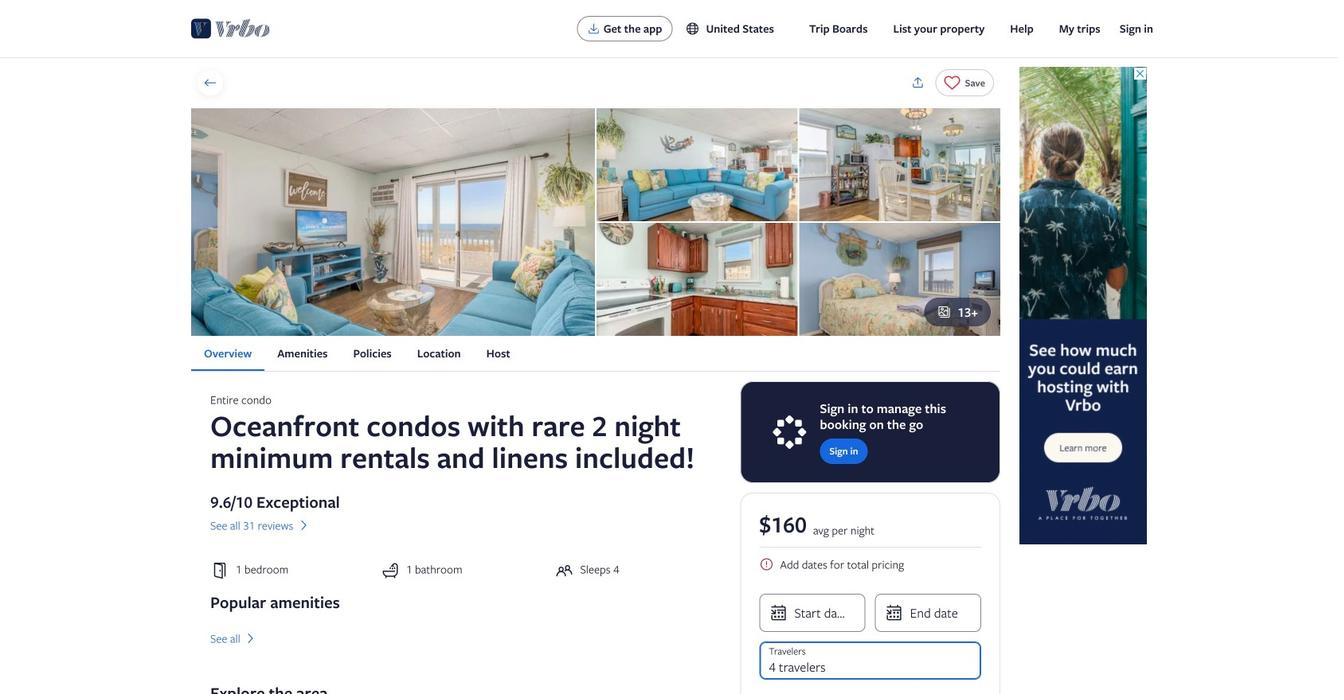 Task type: vqa. For each thing, say whether or not it's contained in the screenshot.
'Recently viewed' region
no



Task type: locate. For each thing, give the bounding box(es) containing it.
kitchen image
[[597, 223, 798, 336]]

0 horizontal spatial living area image
[[191, 108, 595, 336]]

show all 13 images image
[[937, 305, 952, 320]]

vrbo logo image
[[191, 16, 270, 41]]

0 horizontal spatial small image
[[686, 22, 706, 36]]

1 living area image from the left
[[191, 108, 595, 336]]

small image
[[686, 22, 706, 36], [760, 558, 774, 572]]

1 vertical spatial small image
[[760, 558, 774, 572]]

1 horizontal spatial small image
[[760, 558, 774, 572]]

list
[[191, 336, 1001, 371]]

2 living area image from the left
[[597, 108, 798, 222]]

living area image
[[191, 108, 595, 336], [597, 108, 798, 222]]

0 vertical spatial small image
[[686, 22, 706, 36]]

1 horizontal spatial living area image
[[597, 108, 798, 222]]

share image
[[911, 76, 926, 90]]



Task type: describe. For each thing, give the bounding box(es) containing it.
download the app button image
[[588, 22, 601, 35]]

medium image
[[297, 519, 311, 533]]

see all properties image
[[203, 76, 218, 90]]

dining area image
[[800, 108, 1001, 222]]

bedroom image
[[800, 223, 1001, 336]]

medium image
[[244, 632, 258, 646]]



